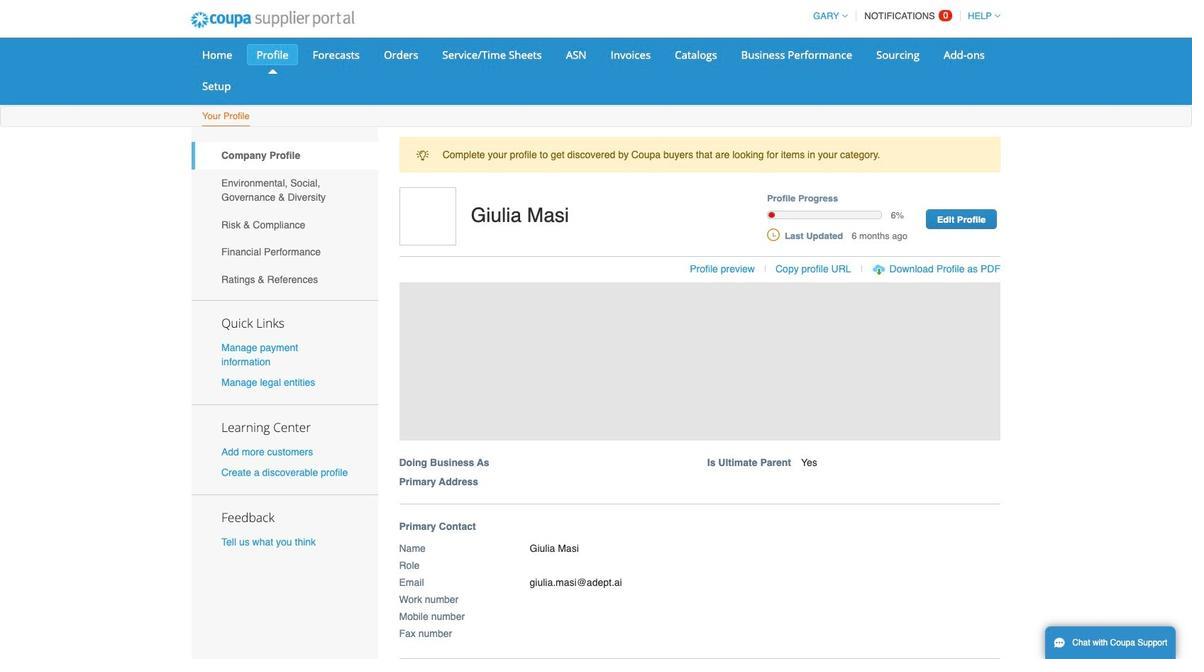 Task type: describe. For each thing, give the bounding box(es) containing it.
giulia masi image
[[399, 188, 456, 246]]

coupa supplier portal image
[[181, 2, 364, 38]]



Task type: vqa. For each thing, say whether or not it's contained in the screenshot.
text box
no



Task type: locate. For each thing, give the bounding box(es) containing it.
navigation
[[807, 2, 1001, 30]]

banner
[[394, 188, 1016, 504]]

alert
[[399, 137, 1001, 173]]

background image
[[399, 282, 1001, 441]]



